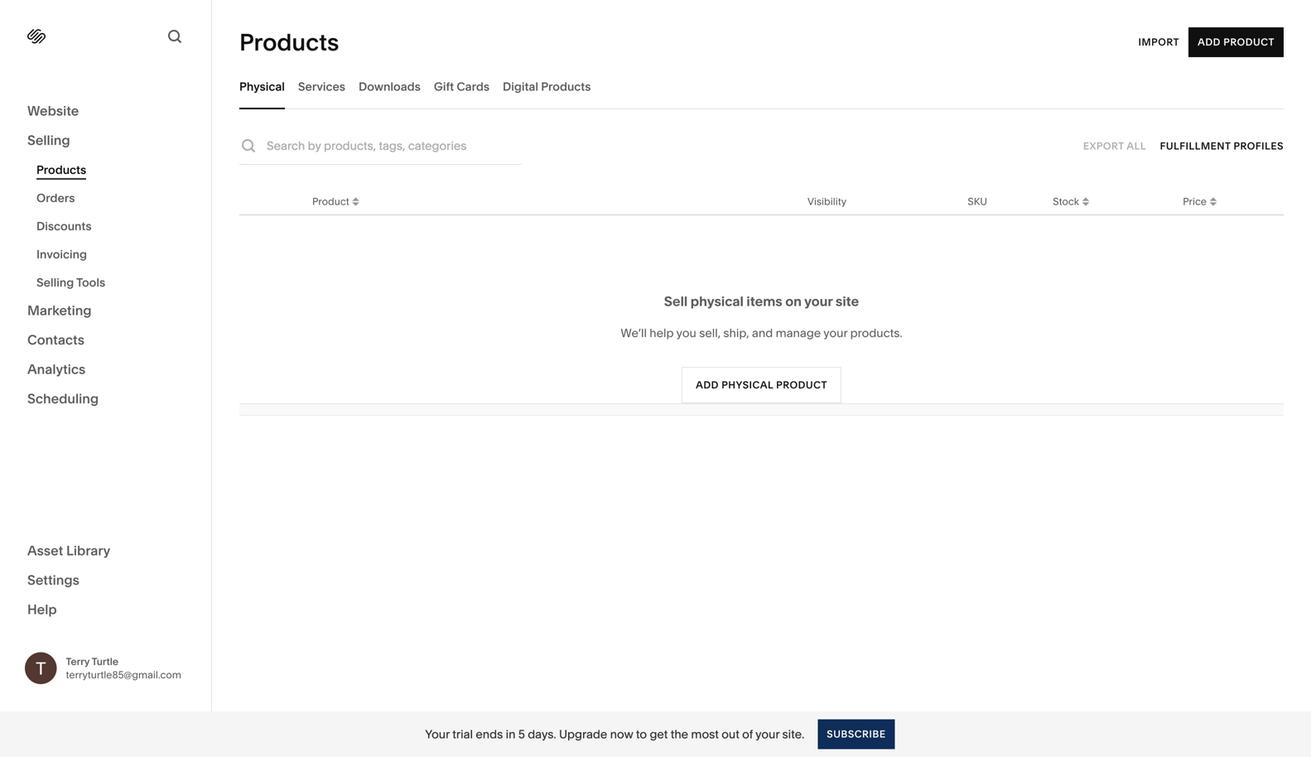 Task type: locate. For each thing, give the bounding box(es) containing it.
digital products
[[503, 80, 591, 94]]

add right import
[[1198, 36, 1221, 48]]

gift cards button
[[434, 64, 490, 109]]

product
[[777, 379, 828, 391]]

add inside add product button
[[1198, 36, 1221, 48]]

add for add physical product
[[696, 379, 719, 391]]

asset
[[27, 543, 63, 559]]

2 horizontal spatial products
[[541, 80, 591, 94]]

your
[[805, 293, 833, 309], [824, 326, 848, 340], [756, 727, 780, 742]]

physical inside button
[[722, 379, 774, 391]]

add
[[1198, 36, 1221, 48], [696, 379, 719, 391]]

1 vertical spatial products
[[541, 80, 591, 94]]

your right on
[[805, 293, 833, 309]]

add physical product button
[[682, 367, 842, 404]]

in
[[506, 727, 516, 742]]

your down site
[[824, 326, 848, 340]]

0 horizontal spatial products
[[36, 163, 86, 177]]

the
[[671, 727, 689, 742]]

add for add product
[[1198, 36, 1221, 48]]

your
[[425, 727, 450, 742]]

physical up sell,
[[691, 293, 744, 309]]

sell,
[[699, 326, 721, 340]]

0 vertical spatial your
[[805, 293, 833, 309]]

add product
[[1198, 36, 1275, 48]]

selling down website
[[27, 132, 70, 148]]

0 horizontal spatial add
[[696, 379, 719, 391]]

1 horizontal spatial products
[[239, 28, 339, 56]]

analytics link
[[27, 360, 184, 380]]

tab list containing physical
[[239, 64, 1284, 109]]

terry
[[66, 656, 90, 668]]

0 vertical spatial add
[[1198, 36, 1221, 48]]

2 vertical spatial your
[[756, 727, 780, 742]]

on
[[786, 293, 802, 309]]

discounts link
[[36, 212, 193, 240]]

selling for selling
[[27, 132, 70, 148]]

physical down ship,
[[722, 379, 774, 391]]

export all
[[1084, 140, 1147, 152]]

products
[[239, 28, 339, 56], [541, 80, 591, 94], [36, 163, 86, 177]]

contacts
[[27, 332, 84, 348]]

0 vertical spatial selling
[[27, 132, 70, 148]]

turtle
[[92, 656, 119, 668]]

dropdown icon image
[[349, 193, 363, 206], [1080, 193, 1093, 206], [1207, 193, 1220, 206], [349, 198, 363, 211], [1080, 198, 1093, 211], [1207, 198, 1220, 211]]

trial
[[453, 727, 473, 742]]

terryturtle85@gmail.com
[[66, 669, 181, 681]]

stock
[[1053, 196, 1080, 208]]

sell
[[664, 293, 688, 309]]

products link
[[36, 156, 193, 184]]

product inside button
[[1224, 36, 1275, 48]]

add product button
[[1189, 27, 1284, 57]]

tools
[[76, 275, 105, 290]]

now
[[610, 727, 633, 742]]

of
[[743, 727, 753, 742]]

downloads
[[359, 80, 421, 94]]

5
[[519, 727, 525, 742]]

help
[[650, 326, 674, 340]]

product
[[1224, 36, 1275, 48], [312, 196, 349, 208]]

site
[[836, 293, 859, 309]]

physical
[[691, 293, 744, 309], [722, 379, 774, 391]]

1 vertical spatial selling
[[36, 275, 74, 290]]

1 horizontal spatial product
[[1224, 36, 1275, 48]]

scheduling
[[27, 391, 99, 407]]

physical for sell
[[691, 293, 744, 309]]

add inside button
[[696, 379, 719, 391]]

1 vertical spatial add
[[696, 379, 719, 391]]

tab list
[[239, 64, 1284, 109]]

0 horizontal spatial product
[[312, 196, 349, 208]]

services button
[[298, 64, 346, 109]]

products up physical on the left top
[[239, 28, 339, 56]]

marketing
[[27, 302, 92, 319]]

out
[[722, 727, 740, 742]]

import button
[[1139, 27, 1180, 57]]

days.
[[528, 727, 556, 742]]

your right of
[[756, 727, 780, 742]]

gift
[[434, 80, 454, 94]]

add physical product
[[696, 379, 828, 391]]

invoicing link
[[36, 240, 193, 268]]

0 vertical spatial physical
[[691, 293, 744, 309]]

1 vertical spatial product
[[312, 196, 349, 208]]

1 horizontal spatial add
[[1198, 36, 1221, 48]]

selling
[[27, 132, 70, 148], [36, 275, 74, 290]]

1 vertical spatial physical
[[722, 379, 774, 391]]

and
[[752, 326, 773, 340]]

products up the orders
[[36, 163, 86, 177]]

physical
[[239, 80, 285, 94]]

subscribe button
[[818, 720, 895, 749]]

0 vertical spatial product
[[1224, 36, 1275, 48]]

cards
[[457, 80, 490, 94]]

selling up marketing
[[36, 275, 74, 290]]

add down sell,
[[696, 379, 719, 391]]

digital
[[503, 80, 539, 94]]

products right digital at the left of page
[[541, 80, 591, 94]]

asset library
[[27, 543, 110, 559]]

site.
[[783, 727, 805, 742]]



Task type: vqa. For each thing, say whether or not it's contained in the screenshot.
the middle sharing
no



Task type: describe. For each thing, give the bounding box(es) containing it.
visibility
[[808, 196, 847, 208]]

help
[[27, 602, 57, 618]]

upgrade
[[559, 727, 608, 742]]

physical button
[[239, 64, 285, 109]]

profiles
[[1234, 140, 1284, 152]]

2 vertical spatial products
[[36, 163, 86, 177]]

import
[[1139, 36, 1180, 48]]

sku
[[968, 196, 988, 208]]

scheduling link
[[27, 390, 184, 409]]

all
[[1127, 140, 1147, 152]]

settings
[[27, 572, 79, 588]]

orders link
[[36, 184, 193, 212]]

1 vertical spatial your
[[824, 326, 848, 340]]

selling for selling tools
[[36, 275, 74, 290]]

your trial ends in 5 days. upgrade now to get the most out of your site.
[[425, 727, 805, 742]]

we'll help you sell, ship, and manage your products.
[[621, 326, 903, 340]]

fulfillment profiles
[[1160, 140, 1284, 152]]

terry turtle terryturtle85@gmail.com
[[66, 656, 181, 681]]

manage
[[776, 326, 821, 340]]

items
[[747, 293, 783, 309]]

export
[[1084, 140, 1125, 152]]

ship,
[[724, 326, 749, 340]]

subscribe
[[827, 728, 886, 740]]

price
[[1183, 196, 1207, 208]]

selling link
[[27, 131, 184, 151]]

invoicing
[[36, 247, 87, 261]]

services
[[298, 80, 346, 94]]

fulfillment profiles button
[[1160, 131, 1284, 161]]

marketing link
[[27, 302, 184, 321]]

selling tools link
[[36, 268, 193, 297]]

website
[[27, 103, 79, 119]]

contacts link
[[27, 331, 184, 350]]

downloads button
[[359, 64, 421, 109]]

asset library link
[[27, 542, 184, 561]]

physical for add
[[722, 379, 774, 391]]

export all button
[[1084, 131, 1147, 161]]

most
[[691, 727, 719, 742]]

products.
[[851, 326, 903, 340]]

0 vertical spatial products
[[239, 28, 339, 56]]

website link
[[27, 102, 184, 121]]

you
[[677, 326, 697, 340]]

analytics
[[27, 361, 86, 377]]

get
[[650, 727, 668, 742]]

discounts
[[36, 219, 92, 233]]

sell physical items on your site
[[664, 293, 859, 309]]

digital products button
[[503, 64, 591, 109]]

Search by products, tags, categories field
[[267, 137, 522, 155]]

products inside button
[[541, 80, 591, 94]]

we'll
[[621, 326, 647, 340]]

settings link
[[27, 571, 184, 591]]

library
[[66, 543, 110, 559]]

fulfillment
[[1160, 140, 1231, 152]]

orders
[[36, 191, 75, 205]]

gift cards
[[434, 80, 490, 94]]

to
[[636, 727, 647, 742]]

selling tools
[[36, 275, 105, 290]]

ends
[[476, 727, 503, 742]]

help link
[[27, 601, 57, 619]]



